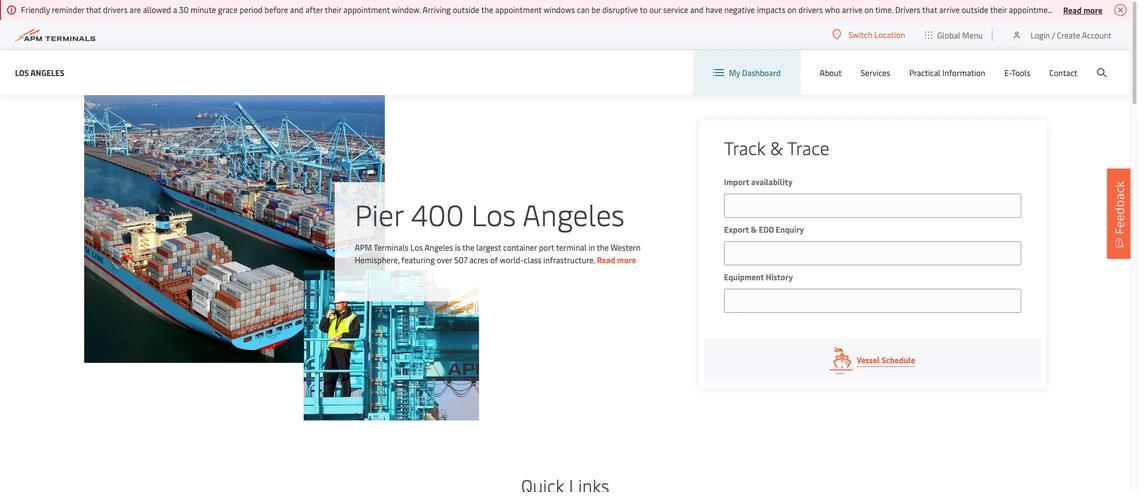 Task type: vqa. For each thing, say whether or not it's contained in the screenshot.
more in Button
yes



Task type: locate. For each thing, give the bounding box(es) containing it.
2 horizontal spatial angeles
[[522, 194, 625, 234]]

trace
[[787, 135, 829, 160]]

0 horizontal spatial that
[[86, 4, 101, 15]]

2 on from the left
[[864, 4, 873, 15]]

0 horizontal spatial their
[[325, 4, 341, 15]]

equipment history
[[724, 272, 793, 283]]

port
[[539, 242, 554, 253]]

their
[[325, 4, 341, 15], [990, 4, 1007, 15]]

30
[[179, 4, 189, 15]]

apm
[[355, 242, 372, 253]]

angeles
[[30, 67, 64, 78], [522, 194, 625, 234], [425, 242, 453, 253]]

practical
[[909, 67, 940, 78]]

drivers
[[103, 4, 128, 15], [798, 4, 823, 15]]

1 vertical spatial read more
[[597, 254, 636, 265]]

read left will
[[1063, 4, 1082, 15]]

menu
[[962, 29, 983, 40]]

more down western
[[617, 254, 636, 265]]

angeles for apm terminals los angeles is the largest container port terminal in the western hemisphere, featuring over 507 acres of world-class infrastructure.
[[425, 242, 453, 253]]

& left edo
[[751, 224, 757, 235]]

0 horizontal spatial on
[[787, 4, 796, 15]]

after
[[305, 4, 323, 15]]

be right can
[[591, 4, 600, 15]]

drivers
[[895, 4, 920, 15]]

read for "read more" link on the right bottom
[[597, 254, 615, 265]]

information
[[942, 67, 985, 78]]

0 vertical spatial read
[[1063, 4, 1082, 15]]

read more down western
[[597, 254, 636, 265]]

0 vertical spatial more
[[1083, 4, 1102, 15]]

0 horizontal spatial appointment
[[343, 4, 390, 15]]

arrive
[[842, 4, 862, 15], [939, 4, 960, 15]]

0 horizontal spatial outside
[[453, 4, 479, 15]]

2 horizontal spatial los
[[471, 194, 516, 234]]

outside right arriving
[[453, 4, 479, 15]]

400
[[411, 194, 464, 234]]

on left time.
[[864, 4, 873, 15]]

angeles inside "apm terminals los angeles is the largest container port terminal in the western hemisphere, featuring over 507 acres of world-class infrastructure."
[[425, 242, 453, 253]]

0 horizontal spatial the
[[462, 242, 474, 253]]

1 and from the left
[[290, 4, 303, 15]]

2 their from the left
[[990, 4, 1007, 15]]

allowed
[[143, 4, 171, 15]]

1 horizontal spatial their
[[990, 4, 1007, 15]]

that
[[86, 4, 101, 15], [922, 4, 937, 15]]

1 horizontal spatial that
[[922, 4, 937, 15]]

arrive right who
[[842, 4, 862, 15]]

& for trace
[[770, 135, 783, 160]]

appointment left window.
[[343, 4, 390, 15]]

1 horizontal spatial on
[[864, 4, 873, 15]]

1 horizontal spatial and
[[690, 4, 704, 15]]

e-tools
[[1004, 67, 1030, 78]]

0 horizontal spatial &
[[751, 224, 757, 235]]

la secondary image
[[304, 271, 479, 421]]

can
[[577, 4, 589, 15]]

0 horizontal spatial more
[[617, 254, 636, 265]]

period
[[240, 4, 263, 15]]

0 horizontal spatial arrive
[[842, 4, 862, 15]]

1 horizontal spatial be
[[1101, 4, 1110, 15]]

1 horizontal spatial read
[[1063, 4, 1082, 15]]

0 horizontal spatial be
[[591, 4, 600, 15]]

read down western
[[597, 254, 615, 265]]

1 vertical spatial &
[[751, 224, 757, 235]]

appointment up login
[[1009, 4, 1055, 15]]

on right "impacts"
[[787, 4, 796, 15]]

arrive up global
[[939, 4, 960, 15]]

los inside "apm terminals los angeles is the largest container port terminal in the western hemisphere, featuring over 507 acres of world-class infrastructure."
[[410, 242, 423, 253]]

1 horizontal spatial more
[[1083, 4, 1102, 15]]

1 horizontal spatial outside
[[962, 4, 988, 15]]

0 horizontal spatial los
[[15, 67, 29, 78]]

read more
[[1063, 4, 1102, 15], [597, 254, 636, 265]]

& left trace
[[770, 135, 783, 160]]

grace
[[218, 4, 238, 15]]

drivers left are
[[103, 4, 128, 15]]

0 vertical spatial los
[[15, 67, 29, 78]]

switch location
[[849, 29, 905, 40]]

more
[[1083, 4, 1102, 15], [617, 254, 636, 265]]

feedback
[[1111, 181, 1128, 234]]

2 vertical spatial angeles
[[425, 242, 453, 253]]

&
[[770, 135, 783, 160], [751, 224, 757, 235]]

2 horizontal spatial appointment
[[1009, 4, 1055, 15]]

and
[[290, 4, 303, 15], [690, 4, 704, 15]]

in
[[589, 242, 595, 253]]

0 horizontal spatial drivers
[[103, 4, 128, 15]]

0 vertical spatial angeles
[[30, 67, 64, 78]]

edo
[[759, 224, 774, 235]]

global menu button
[[915, 20, 993, 50]]

1 vertical spatial angeles
[[522, 194, 625, 234]]

outside up menu
[[962, 4, 988, 15]]

reminder
[[52, 4, 84, 15]]

0 horizontal spatial angeles
[[30, 67, 64, 78]]

0 horizontal spatial read more
[[597, 254, 636, 265]]

appointment
[[343, 4, 390, 15], [495, 4, 542, 15], [1009, 4, 1055, 15]]

0 vertical spatial read more
[[1063, 4, 1102, 15]]

1 horizontal spatial drivers
[[798, 4, 823, 15]]

read more up login / create account
[[1063, 4, 1102, 15]]

1 vertical spatial los
[[471, 194, 516, 234]]

1 horizontal spatial read more
[[1063, 4, 1102, 15]]

that right "reminder"
[[86, 4, 101, 15]]

los
[[15, 67, 29, 78], [471, 194, 516, 234], [410, 242, 423, 253]]

0 vertical spatial &
[[770, 135, 783, 160]]

appointment left windows
[[495, 4, 542, 15]]

and left after
[[290, 4, 303, 15]]

0 horizontal spatial and
[[290, 4, 303, 15]]

1 horizontal spatial &
[[770, 135, 783, 160]]

impacts
[[757, 4, 785, 15]]

close alert image
[[1114, 4, 1127, 16]]

1 vertical spatial more
[[617, 254, 636, 265]]

window
[[1057, 4, 1085, 15]]

drivers left who
[[798, 4, 823, 15]]

outside
[[453, 4, 479, 15], [962, 4, 988, 15]]

are
[[130, 4, 141, 15]]

2 vertical spatial los
[[410, 242, 423, 253]]

be right will
[[1101, 4, 1110, 15]]

will
[[1087, 4, 1099, 15]]

1 vertical spatial read
[[597, 254, 615, 265]]

pier
[[355, 194, 403, 234]]

that right drivers
[[922, 4, 937, 15]]

0 horizontal spatial read
[[597, 254, 615, 265]]

1 be from the left
[[591, 4, 600, 15]]

about button
[[820, 50, 842, 95]]

our
[[649, 4, 661, 15]]

who
[[825, 4, 840, 15]]

be
[[591, 4, 600, 15], [1101, 4, 1110, 15]]

read inside button
[[1063, 4, 1082, 15]]

1 outside from the left
[[453, 4, 479, 15]]

more up the account
[[1083, 4, 1102, 15]]

the
[[481, 4, 493, 15], [462, 242, 474, 253], [597, 242, 609, 253]]

class
[[524, 254, 541, 265]]

global
[[937, 29, 960, 40]]

read
[[1063, 4, 1082, 15], [597, 254, 615, 265]]

1 horizontal spatial arrive
[[939, 4, 960, 15]]

1 horizontal spatial los
[[410, 242, 423, 253]]

account
[[1082, 29, 1111, 40]]

1 horizontal spatial appointment
[[495, 4, 542, 15]]

read more for read more button
[[1063, 4, 1102, 15]]

and left have
[[690, 4, 704, 15]]

more inside button
[[1083, 4, 1102, 15]]

feedback button
[[1107, 169, 1132, 259]]

1 horizontal spatial angeles
[[425, 242, 453, 253]]

2 be from the left
[[1101, 4, 1110, 15]]



Task type: describe. For each thing, give the bounding box(es) containing it.
terminal
[[556, 242, 587, 253]]

1 that from the left
[[86, 4, 101, 15]]

login / create account link
[[1012, 20, 1111, 50]]

3 appointment from the left
[[1009, 4, 1055, 15]]

world-
[[500, 254, 524, 265]]

to
[[640, 4, 647, 15]]

dashboard
[[742, 67, 781, 78]]

infrastructure.
[[543, 254, 595, 265]]

negative
[[724, 4, 755, 15]]

time.
[[875, 4, 893, 15]]

over
[[437, 254, 452, 265]]

/
[[1052, 29, 1055, 40]]

window.
[[392, 4, 421, 15]]

before
[[264, 4, 288, 15]]

largest
[[476, 242, 501, 253]]

login
[[1030, 29, 1050, 40]]

1 drivers from the left
[[103, 4, 128, 15]]

a
[[173, 4, 177, 15]]

friendly
[[21, 4, 50, 15]]

login / create account
[[1030, 29, 1111, 40]]

tools
[[1011, 67, 1030, 78]]

switch location button
[[832, 29, 905, 40]]

minute
[[191, 4, 216, 15]]

services button
[[861, 50, 890, 95]]

about
[[820, 67, 842, 78]]

los for apm
[[410, 242, 423, 253]]

track
[[724, 135, 766, 160]]

import availability
[[724, 176, 793, 187]]

1 their from the left
[[325, 4, 341, 15]]

location
[[874, 29, 905, 40]]

global menu
[[937, 29, 983, 40]]

e-tools button
[[1004, 50, 1030, 95]]

2 outside from the left
[[962, 4, 988, 15]]

enquiry
[[776, 224, 804, 235]]

of
[[490, 254, 498, 265]]

turned
[[1112, 4, 1136, 15]]

arriving
[[423, 4, 451, 15]]

los for pier
[[471, 194, 516, 234]]

hemisphere,
[[355, 254, 399, 265]]

vessel schedule link
[[704, 338, 1041, 383]]

switch
[[849, 29, 872, 40]]

2 that from the left
[[922, 4, 937, 15]]

2 drivers from the left
[[798, 4, 823, 15]]

1 arrive from the left
[[842, 4, 862, 15]]

container
[[503, 242, 537, 253]]

track & trace
[[724, 135, 829, 160]]

have
[[706, 4, 722, 15]]

acres
[[469, 254, 488, 265]]

read more link
[[597, 254, 636, 265]]

schedule
[[882, 355, 915, 366]]

2 arrive from the left
[[939, 4, 960, 15]]

2 appointment from the left
[[495, 4, 542, 15]]

more for read more button
[[1083, 4, 1102, 15]]

apm terminals los angeles is the largest container port terminal in the western hemisphere, featuring over 507 acres of world-class infrastructure.
[[355, 242, 641, 265]]

& for edo
[[751, 224, 757, 235]]

friendly reminder that drivers are allowed a 30 minute grace period before and after their appointment window. arriving outside the appointment windows can be disruptive to our service and have negative impacts on drivers who arrive on time. drivers that arrive outside their appointment window will be turned 
[[21, 4, 1138, 15]]

los angeles
[[15, 67, 64, 78]]

availability
[[751, 176, 793, 187]]

is
[[455, 242, 461, 253]]

read more for "read more" link on the right bottom
[[597, 254, 636, 265]]

services
[[861, 67, 890, 78]]

vessel
[[857, 355, 880, 366]]

los angeles pier 400 image
[[84, 95, 385, 363]]

vessel schedule
[[857, 355, 915, 366]]

pier 400 los angeles
[[355, 194, 625, 234]]

practical information button
[[909, 50, 985, 95]]

contact button
[[1049, 50, 1077, 95]]

equipment
[[724, 272, 764, 283]]

my dashboard
[[729, 67, 781, 78]]

2 horizontal spatial the
[[597, 242, 609, 253]]

angeles for pier 400 los angeles
[[522, 194, 625, 234]]

read for read more button
[[1063, 4, 1082, 15]]

507
[[454, 254, 467, 265]]

my
[[729, 67, 740, 78]]

windows
[[544, 4, 575, 15]]

history
[[766, 272, 793, 283]]

disruptive
[[602, 4, 638, 15]]

more for "read more" link on the right bottom
[[617, 254, 636, 265]]

my dashboard button
[[713, 50, 781, 95]]

los angeles link
[[15, 66, 64, 79]]

1 on from the left
[[787, 4, 796, 15]]

e-
[[1004, 67, 1011, 78]]

export & edo enquiry
[[724, 224, 804, 235]]

western
[[611, 242, 641, 253]]

1 horizontal spatial the
[[481, 4, 493, 15]]

practical information
[[909, 67, 985, 78]]

import
[[724, 176, 749, 187]]

read more button
[[1063, 4, 1102, 16]]

contact
[[1049, 67, 1077, 78]]

featuring
[[401, 254, 435, 265]]

terminals
[[374, 242, 408, 253]]

2 and from the left
[[690, 4, 704, 15]]

service
[[663, 4, 688, 15]]

1 appointment from the left
[[343, 4, 390, 15]]

create
[[1057, 29, 1080, 40]]



